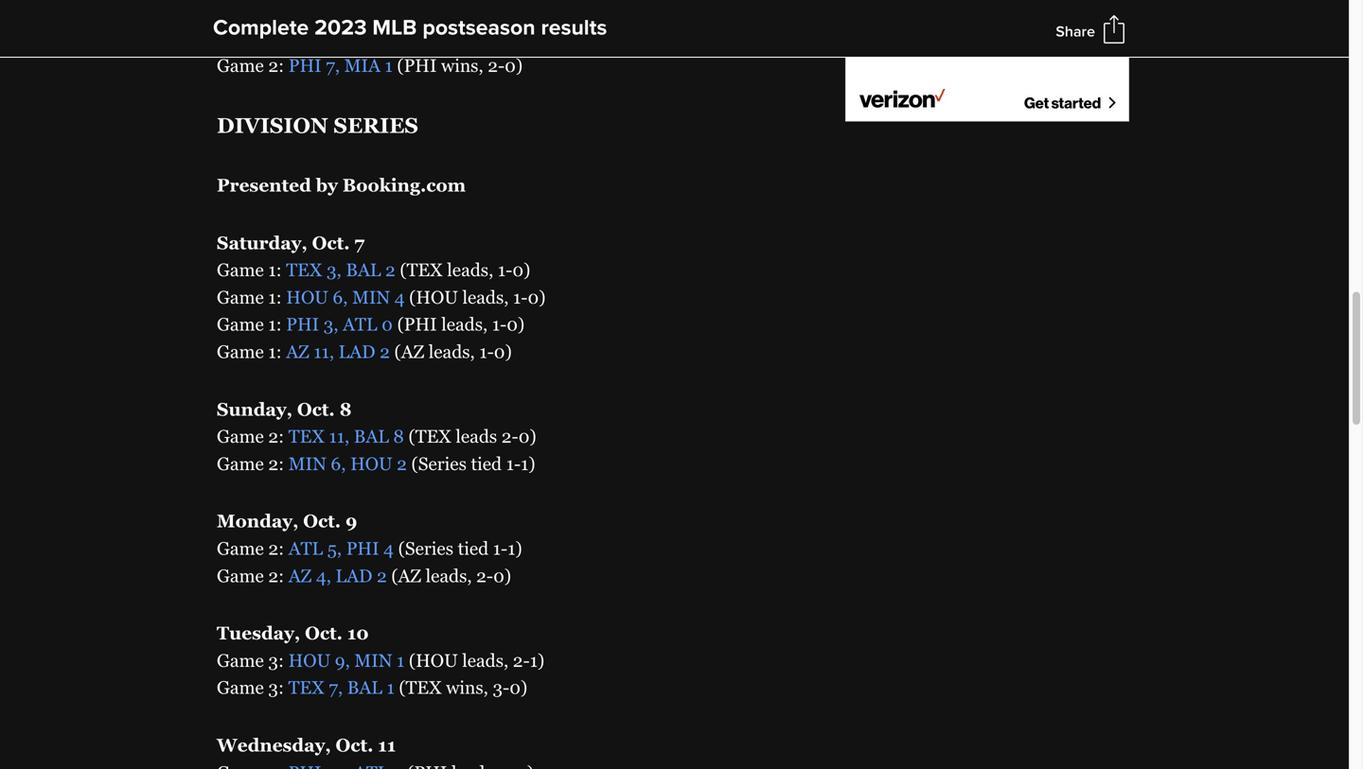 Task type: describe. For each thing, give the bounding box(es) containing it.
1 vertical spatial 3,
[[324, 314, 338, 335]]

6, for min
[[333, 287, 348, 308]]

presented by booking.com
[[217, 175, 466, 195]]

11, inside sunday, oct. 8 game 2: tex 11, bal 8 (tex leads 2-0) game 2: min 6, hou 2 (series tied 1-1)
[[329, 427, 349, 447]]

1 horizontal spatial 8
[[393, 427, 404, 447]]

complete 2023 mlb postseason results
[[213, 15, 607, 41]]

min inside tuesday, oct. 10 game 3: hou 9, min 1 (hou leads, 2-1) game 3: tex 7, bal 1 (tex wins, 3-0)
[[354, 651, 392, 671]]

7 game from the top
[[217, 342, 264, 362]]

7, inside game 2: min 2, tor 0 (min wins, 2-0) game 2: az 5, mil 2 (az wins, 2-0) game 2: phi 7, mia 1 (phi wins, 2-0)
[[326, 55, 340, 76]]

min 2, tor 0 link
[[289, 1, 403, 21]]

1) inside sunday, oct. 8 game 2: tex 11, bal 8 (tex leads 2-0) game 2: min 6, hou 2 (series tied 1-1)
[[521, 454, 535, 474]]

0 inside game 2: min 2, tor 0 (min wins, 2-0) game 2: az 5, mil 2 (az wins, 2-0) game 2: phi 7, mia 1 (phi wins, 2-0)
[[392, 1, 403, 21]]

az inside 'saturday, oct. 7 game 1: tex 3, bal 2 (tex leads, 1-0) game 1: hou 6, min 4 (hou leads, 1-0) game 1: phi 3, atl 0 (phi leads, 1-0) game 1: az 11, lad 2 (az leads, 1-0)'
[[286, 342, 309, 362]]

7
[[354, 233, 364, 253]]

(hou inside tuesday, oct. 10 game 3: hou 9, min 1 (hou leads, 2-1) game 3: tex 7, bal 1 (tex wins, 3-0)
[[409, 651, 458, 671]]

2 inside sunday, oct. 8 game 2: tex 11, bal 8 (tex leads 2-0) game 2: min 6, hou 2 (series tied 1-1)
[[397, 454, 407, 474]]

2023
[[314, 15, 367, 41]]

0 vertical spatial 8
[[339, 399, 352, 420]]

(series inside the monday, oct. 9 game 2: atl 5, phi 4 (series tied 1-1) game 2: az 4, lad 2 (az leads, 2-0)
[[398, 539, 453, 559]]

division series
[[217, 113, 418, 138]]

tex 3, bal 2 link
[[286, 260, 395, 280]]

1- inside sunday, oct. 8 game 2: tex 11, bal 8 (tex leads 2-0) game 2: min 6, hou 2 (series tied 1-1)
[[506, 454, 521, 474]]

division
[[217, 113, 328, 138]]

11, inside 'saturday, oct. 7 game 1: tex 3, bal 2 (tex leads, 1-0) game 1: hou 6, min 4 (hou leads, 1-0) game 1: phi 3, atl 0 (phi leads, 1-0) game 1: az 11, lad 2 (az leads, 1-0)'
[[314, 342, 334, 362]]

wins, inside tuesday, oct. 10 game 3: hou 9, min 1 (hou leads, 2-1) game 3: tex 7, bal 1 (tex wins, 3-0)
[[446, 678, 488, 698]]

monday, oct. 9 game 2: atl 5, phi 4 (series tied 1-1) game 2: az 4, lad 2 (az leads, 2-0)
[[217, 511, 522, 586]]

2 2: from the top
[[268, 28, 284, 48]]

7, inside tuesday, oct. 10 game 3: hou 9, min 1 (hou leads, 2-1) game 3: tex 7, bal 1 (tex wins, 3-0)
[[329, 678, 343, 698]]

(series inside sunday, oct. 8 game 2: tex 11, bal 8 (tex leads 2-0) game 2: min 6, hou 2 (series tied 1-1)
[[411, 454, 467, 474]]

az 4, lad 2 link
[[289, 566, 387, 586]]

8 game from the top
[[217, 427, 264, 447]]

1 3: from the top
[[268, 651, 284, 671]]

7 2: from the top
[[268, 566, 284, 586]]

2- inside the monday, oct. 9 game 2: atl 5, phi 4 (series tied 1-1) game 2: az 4, lad 2 (az leads, 2-0)
[[476, 566, 493, 586]]

2 game from the top
[[217, 28, 264, 48]]

tex 7, bal 1 link
[[288, 678, 394, 698]]

hou inside sunday, oct. 8 game 2: tex 11, bal 8 (tex leads 2-0) game 2: min 6, hou 2 (series tied 1-1)
[[350, 454, 392, 474]]

phi 3, atl 0 link
[[286, 314, 393, 335]]

mia
[[344, 55, 380, 76]]

lad inside the monday, oct. 9 game 2: atl 5, phi 4 (series tied 1-1) game 2: az 4, lad 2 (az leads, 2-0)
[[336, 566, 372, 586]]

wednesday,
[[217, 736, 331, 756]]

leads
[[456, 427, 497, 447]]

oct. for 11,
[[297, 399, 335, 420]]

4 game from the top
[[217, 260, 264, 280]]

saturday, oct. 7 game 1: tex 3, bal 2 (tex leads, 1-0) game 1: hou 6, min 4 (hou leads, 1-0) game 1: phi 3, atl 0 (phi leads, 1-0) game 1: az 11, lad 2 (az leads, 1-0)
[[217, 233, 546, 362]]

5, inside the monday, oct. 9 game 2: atl 5, phi 4 (series tied 1-1) game 2: az 4, lad 2 (az leads, 2-0)
[[327, 539, 342, 559]]

1) for monday, oct. 9 game 2: atl 5, phi 4 (series tied 1-1) game 2: az 4, lad 2 (az leads, 2-0)
[[508, 539, 522, 559]]

4 inside the monday, oct. 9 game 2: atl 5, phi 4 (series tied 1-1) game 2: az 4, lad 2 (az leads, 2-0)
[[384, 539, 394, 559]]

hou inside tuesday, oct. 10 game 3: hou 9, min 1 (hou leads, 2-1) game 3: tex 7, bal 1 (tex wins, 3-0)
[[288, 651, 330, 671]]

1 1: from the top
[[268, 260, 282, 280]]

mlb
[[372, 15, 417, 41]]

2 up 'hou 6, min 4' link
[[385, 260, 395, 280]]

tied inside sunday, oct. 8 game 2: tex 11, bal 8 (tex leads 2-0) game 2: min 6, hou 2 (series tied 1-1)
[[471, 454, 502, 474]]

atl 5, phi 4 link
[[289, 539, 394, 559]]

sunday, oct. 8 game 2: tex 11, bal 8 (tex leads 2-0) game 2: min 6, hou 2 (series tied 1-1)
[[217, 399, 536, 474]]

1) for tuesday, oct. 10 game 3: hou 9, min 1 (hou leads, 2-1) game 3: tex 7, bal 1 (tex wins, 3-0)
[[530, 651, 544, 671]]

4 inside 'saturday, oct. 7 game 1: tex 3, bal 2 (tex leads, 1-0) game 1: hou 6, min 4 (hou leads, 1-0) game 1: phi 3, atl 0 (phi leads, 1-0) game 1: az 11, lad 2 (az leads, 1-0)'
[[394, 287, 405, 308]]

0) inside the monday, oct. 9 game 2: atl 5, phi 4 (series tied 1-1) game 2: az 4, lad 2 (az leads, 2-0)
[[493, 566, 511, 586]]

5, inside game 2: min 2, tor 0 (min wins, 2-0) game 2: az 5, mil 2 (az wins, 2-0) game 2: phi 7, mia 1 (phi wins, 2-0)
[[316, 28, 331, 48]]

wins, down (min
[[423, 28, 465, 48]]

series
[[334, 113, 418, 138]]

0 vertical spatial 3,
[[327, 260, 342, 280]]

tex for saturday,
[[286, 260, 322, 280]]

atl inside the monday, oct. 9 game 2: atl 5, phi 4 (series tied 1-1) game 2: az 4, lad 2 (az leads, 2-0)
[[289, 539, 323, 559]]

1 game from the top
[[217, 1, 264, 21]]

min inside game 2: min 2, tor 0 (min wins, 2-0) game 2: az 5, mil 2 (az wins, 2-0) game 2: phi 7, mia 1 (phi wins, 2-0)
[[289, 1, 326, 21]]

oct. left the 11
[[336, 736, 373, 756]]

hou 9, min 1 link
[[288, 651, 405, 671]]

saturday,
[[217, 233, 307, 253]]

oct. for 5,
[[303, 511, 341, 532]]

oct. for 9,
[[305, 623, 343, 644]]

(phi inside game 2: min 2, tor 0 (min wins, 2-0) game 2: az 5, mil 2 (az wins, 2-0) game 2: phi 7, mia 1 (phi wins, 2-0)
[[397, 55, 437, 76]]

5 game from the top
[[217, 287, 264, 308]]

leads, inside the monday, oct. 9 game 2: atl 5, phi 4 (series tied 1-1) game 2: az 4, lad 2 (az leads, 2-0)
[[426, 566, 472, 586]]

by
[[316, 175, 338, 195]]

(az inside 'saturday, oct. 7 game 1: tex 3, bal 2 (tex leads, 1-0) game 1: hou 6, min 4 (hou leads, 1-0) game 1: phi 3, atl 0 (phi leads, 1-0) game 1: az 11, lad 2 (az leads, 1-0)'
[[394, 342, 424, 362]]

(hou inside 'saturday, oct. 7 game 1: tex 3, bal 2 (tex leads, 1-0) game 1: hou 6, min 4 (hou leads, 1-0) game 1: phi 3, atl 0 (phi leads, 1-0) game 1: az 11, lad 2 (az leads, 1-0)'
[[409, 287, 458, 308]]

(tex inside tuesday, oct. 10 game 3: hou 9, min 1 (hou leads, 2-1) game 3: tex 7, bal 1 (tex wins, 3-0)
[[399, 678, 442, 698]]



Task type: vqa. For each thing, say whether or not it's contained in the screenshot.
'dbacks.com' link
no



Task type: locate. For each thing, give the bounding box(es) containing it.
6 game from the top
[[217, 314, 264, 335]]

7,
[[326, 55, 340, 76], [329, 678, 343, 698]]

1-
[[498, 260, 512, 280], [513, 287, 528, 308], [492, 314, 507, 335], [479, 342, 494, 362], [506, 454, 521, 474], [493, 539, 508, 559]]

11,
[[314, 342, 334, 362], [329, 427, 349, 447]]

1 vertical spatial (tex
[[408, 427, 451, 447]]

(min
[[408, 1, 452, 21]]

3 1: from the top
[[268, 314, 282, 335]]

2 vertical spatial (tex
[[399, 678, 442, 698]]

6, inside 'saturday, oct. 7 game 1: tex 3, bal 2 (tex leads, 1-0) game 1: hou 6, min 4 (hou leads, 1-0) game 1: phi 3, atl 0 (phi leads, 1-0) game 1: az 11, lad 2 (az leads, 1-0)'
[[333, 287, 348, 308]]

oct. for 3,
[[312, 233, 350, 253]]

hou 6, min 4 link
[[286, 287, 405, 308]]

0 vertical spatial (series
[[411, 454, 467, 474]]

0 vertical spatial (az
[[389, 28, 419, 48]]

2- inside tuesday, oct. 10 game 3: hou 9, min 1 (hou leads, 2-1) game 3: tex 7, bal 1 (tex wins, 3-0)
[[513, 651, 530, 671]]

phi inside 'saturday, oct. 7 game 1: tex 3, bal 2 (tex leads, 1-0) game 1: hou 6, min 4 (hou leads, 1-0) game 1: phi 3, atl 0 (phi leads, 1-0) game 1: az 11, lad 2 (az leads, 1-0)'
[[286, 314, 319, 335]]

2 inside game 2: min 2, tor 0 (min wins, 2-0) game 2: az 5, mil 2 (az wins, 2-0) game 2: phi 7, mia 1 (phi wins, 2-0)
[[374, 28, 384, 48]]

1 (phi from the top
[[397, 55, 437, 76]]

az
[[289, 28, 312, 48], [286, 342, 309, 362], [289, 566, 312, 586]]

0 down 'hou 6, min 4' link
[[382, 314, 393, 335]]

(hou right hou 9, min 1 link
[[409, 651, 458, 671]]

booking.com
[[342, 175, 466, 195]]

0 vertical spatial 11,
[[314, 342, 334, 362]]

az 11, lad 2 link
[[286, 342, 390, 362]]

2- inside sunday, oct. 8 game 2: tex 11, bal 8 (tex leads 2-0) game 2: min 6, hou 2 (series tied 1-1)
[[502, 427, 519, 447]]

3,
[[327, 260, 342, 280], [324, 314, 338, 335]]

0 horizontal spatial atl
[[289, 539, 323, 559]]

hou up phi 3, atl 0 link
[[286, 287, 328, 308]]

2 (phi from the top
[[397, 314, 437, 335]]

lad down phi 3, atl 0 link
[[339, 342, 375, 362]]

0 vertical spatial az
[[289, 28, 312, 48]]

2 right mil
[[374, 28, 384, 48]]

oct. up tex 11, bal 8 link
[[297, 399, 335, 420]]

7, down az 5, mil 2 link
[[326, 55, 340, 76]]

postseason
[[423, 15, 535, 41]]

1 right mia
[[385, 55, 393, 76]]

tor
[[350, 1, 388, 21]]

(tex for (series
[[408, 427, 451, 447]]

(phi inside 'saturday, oct. 7 game 1: tex 3, bal 2 (tex leads, 1-0) game 1: hou 6, min 4 (hou leads, 1-0) game 1: phi 3, atl 0 (phi leads, 1-0) game 1: az 11, lad 2 (az leads, 1-0)'
[[397, 314, 437, 335]]

(tex
[[400, 260, 443, 280], [408, 427, 451, 447], [399, 678, 442, 698]]

2 vertical spatial 1
[[387, 678, 394, 698]]

phi down az 5, mil 2 link
[[289, 55, 322, 76]]

0
[[392, 1, 403, 21], [382, 314, 393, 335]]

min down tex 3, bal 2 link
[[352, 287, 390, 308]]

2 vertical spatial bal
[[347, 678, 382, 698]]

1 vertical spatial az
[[286, 342, 309, 362]]

tex up min 6, hou 2 link
[[289, 427, 325, 447]]

8 up min 6, hou 2 link
[[393, 427, 404, 447]]

(series
[[411, 454, 467, 474], [398, 539, 453, 559]]

1 vertical spatial bal
[[354, 427, 389, 447]]

7, down 9,
[[329, 678, 343, 698]]

(phi down "complete 2023 mlb postseason results"
[[397, 55, 437, 76]]

oct.
[[312, 233, 350, 253], [297, 399, 335, 420], [303, 511, 341, 532], [305, 623, 343, 644], [336, 736, 373, 756]]

(az inside the monday, oct. 9 game 2: atl 5, phi 4 (series tied 1-1) game 2: az 4, lad 2 (az leads, 2-0)
[[391, 566, 421, 586]]

(tex left the leads
[[408, 427, 451, 447]]

0 vertical spatial 7,
[[326, 55, 340, 76]]

0 vertical spatial 5,
[[316, 28, 331, 48]]

leads, inside tuesday, oct. 10 game 3: hou 9, min 1 (hou leads, 2-1) game 3: tex 7, bal 1 (tex wins, 3-0)
[[462, 651, 509, 671]]

(tex for (hou
[[400, 260, 443, 280]]

atl inside 'saturday, oct. 7 game 1: tex 3, bal 2 (tex leads, 1-0) game 1: hou 6, min 4 (hou leads, 1-0) game 1: phi 3, atl 0 (phi leads, 1-0) game 1: az 11, lad 2 (az leads, 1-0)'
[[343, 314, 377, 335]]

tied
[[471, 454, 502, 474], [458, 539, 489, 559]]

6, inside sunday, oct. 8 game 2: tex 11, bal 8 (tex leads 2-0) game 2: min 6, hou 2 (series tied 1-1)
[[331, 454, 346, 474]]

tuesday, oct. 10 game 3: hou 9, min 1 (hou leads, 2-1) game 3: tex 7, bal 1 (tex wins, 3-0)
[[217, 623, 544, 698]]

6 2: from the top
[[268, 539, 284, 559]]

8 up tex 11, bal 8 link
[[339, 399, 352, 420]]

1 vertical spatial 8
[[393, 427, 404, 447]]

min inside 'saturday, oct. 7 game 1: tex 3, bal 2 (tex leads, 1-0) game 1: hou 6, min 4 (hou leads, 1-0) game 1: phi 3, atl 0 (phi leads, 1-0) game 1: az 11, lad 2 (az leads, 1-0)'
[[352, 287, 390, 308]]

9
[[346, 511, 357, 532]]

10 game from the top
[[217, 539, 264, 559]]

2:
[[268, 1, 284, 21], [268, 28, 284, 48], [268, 55, 284, 76], [268, 427, 284, 447], [268, 454, 284, 474], [268, 539, 284, 559], [268, 566, 284, 586]]

2 3: from the top
[[268, 678, 284, 698]]

0 vertical spatial 6,
[[333, 287, 348, 308]]

0 right tor
[[392, 1, 403, 21]]

4 2: from the top
[[268, 427, 284, 447]]

1 vertical spatial phi
[[286, 314, 319, 335]]

phi up az 11, lad 2 link
[[286, 314, 319, 335]]

tex for sunday,
[[289, 427, 325, 447]]

4 1: from the top
[[268, 342, 282, 362]]

4,
[[316, 566, 331, 586]]

tex inside 'saturday, oct. 7 game 1: tex 3, bal 2 (tex leads, 1-0) game 1: hou 6, min 4 (hou leads, 1-0) game 1: phi 3, atl 0 (phi leads, 1-0) game 1: az 11, lad 2 (az leads, 1-0)'
[[286, 260, 322, 280]]

1 vertical spatial (phi
[[397, 314, 437, 335]]

(tex inside sunday, oct. 8 game 2: tex 11, bal 8 (tex leads 2-0) game 2: min 6, hou 2 (series tied 1-1)
[[408, 427, 451, 447]]

oct. up 9,
[[305, 623, 343, 644]]

wins, down postseason
[[441, 55, 483, 76]]

phi inside game 2: min 2, tor 0 (min wins, 2-0) game 2: az 5, mil 2 (az wins, 2-0) game 2: phi 7, mia 1 (phi wins, 2-0)
[[289, 55, 322, 76]]

bal for 8
[[354, 427, 389, 447]]

1) inside the monday, oct. 9 game 2: atl 5, phi 4 (series tied 1-1) game 2: az 4, lad 2 (az leads, 2-0)
[[508, 539, 522, 559]]

0 vertical spatial (tex
[[400, 260, 443, 280]]

phi down 9
[[346, 539, 379, 559]]

(phi
[[397, 55, 437, 76], [397, 314, 437, 335]]

bal down 7
[[346, 260, 381, 280]]

sunday,
[[217, 399, 292, 420]]

complete
[[213, 15, 309, 41]]

phi 7, mia 1 link
[[289, 55, 393, 76]]

10
[[347, 623, 369, 644]]

(tex down hou 9, min 1 link
[[399, 678, 442, 698]]

2 down phi 3, atl 0 link
[[380, 342, 390, 362]]

0 vertical spatial (phi
[[397, 55, 437, 76]]

3 game from the top
[[217, 55, 264, 76]]

0 vertical spatial (hou
[[409, 287, 458, 308]]

1 inside game 2: min 2, tor 0 (min wins, 2-0) game 2: az 5, mil 2 (az wins, 2-0) game 2: phi 7, mia 1 (phi wins, 2-0)
[[385, 55, 393, 76]]

lad down atl 5, phi 4 link
[[336, 566, 372, 586]]

3 2: from the top
[[268, 55, 284, 76]]

oct. inside tuesday, oct. 10 game 3: hou 9, min 1 (hou leads, 2-1) game 3: tex 7, bal 1 (tex wins, 3-0)
[[305, 623, 343, 644]]

oct. inside 'saturday, oct. 7 game 1: tex 3, bal 2 (tex leads, 1-0) game 1: hou 6, min 4 (hou leads, 1-0) game 1: phi 3, atl 0 (phi leads, 1-0) game 1: az 11, lad 2 (az leads, 1-0)'
[[312, 233, 350, 253]]

0 vertical spatial 0
[[392, 1, 403, 21]]

0 vertical spatial 1)
[[521, 454, 535, 474]]

2,
[[331, 1, 346, 21]]

0 vertical spatial 4
[[394, 287, 405, 308]]

9,
[[335, 651, 350, 671]]

advertisement region
[[845, 0, 1129, 121]]

wins,
[[457, 1, 499, 21], [423, 28, 465, 48], [441, 55, 483, 76], [446, 678, 488, 698]]

game
[[217, 1, 264, 21], [217, 28, 264, 48], [217, 55, 264, 76], [217, 260, 264, 280], [217, 287, 264, 308], [217, 314, 264, 335], [217, 342, 264, 362], [217, 427, 264, 447], [217, 454, 264, 474], [217, 539, 264, 559], [217, 566, 264, 586], [217, 651, 264, 671], [217, 678, 264, 698]]

6, down tex 11, bal 8 link
[[331, 454, 346, 474]]

13 game from the top
[[217, 678, 264, 698]]

game 2: min 2, tor 0 (min wins, 2-0) game 2: az 5, mil 2 (az wins, 2-0) game 2: phi 7, mia 1 (phi wins, 2-0)
[[217, 1, 538, 76]]

12 game from the top
[[217, 651, 264, 671]]

2 down atl 5, phi 4 link
[[377, 566, 387, 586]]

wednesday, oct. 11
[[217, 736, 396, 756]]

tex inside tuesday, oct. 10 game 3: hou 9, min 1 (hou leads, 2-1) game 3: tex 7, bal 1 (tex wins, 3-0)
[[288, 678, 324, 698]]

0 vertical spatial lad
[[339, 342, 375, 362]]

min
[[289, 1, 326, 21], [352, 287, 390, 308], [289, 454, 326, 474], [354, 651, 392, 671]]

9 game from the top
[[217, 454, 264, 474]]

0 inside 'saturday, oct. 7 game 1: tex 3, bal 2 (tex leads, 1-0) game 1: hou 6, min 4 (hou leads, 1-0) game 1: phi 3, atl 0 (phi leads, 1-0) game 1: az 11, lad 2 (az leads, 1-0)'
[[382, 314, 393, 335]]

2 1: from the top
[[268, 287, 282, 308]]

2
[[374, 28, 384, 48], [385, 260, 395, 280], [380, 342, 390, 362], [397, 454, 407, 474], [377, 566, 387, 586]]

1 vertical spatial (hou
[[409, 651, 458, 671]]

tuesday,
[[217, 623, 300, 644]]

2 vertical spatial 1)
[[530, 651, 544, 671]]

bal inside tuesday, oct. 10 game 3: hou 9, min 1 (hou leads, 2-1) game 3: tex 7, bal 1 (tex wins, 3-0)
[[347, 678, 382, 698]]

0 vertical spatial 3:
[[268, 651, 284, 671]]

(az down (min
[[389, 28, 419, 48]]

1 vertical spatial tied
[[458, 539, 489, 559]]

0 vertical spatial bal
[[346, 260, 381, 280]]

0 vertical spatial hou
[[286, 287, 328, 308]]

4 down tex 3, bal 2 link
[[394, 287, 405, 308]]

phi
[[289, 55, 322, 76], [286, 314, 319, 335], [346, 539, 379, 559]]

presented
[[217, 175, 311, 195]]

6, for hou
[[331, 454, 346, 474]]

1 vertical spatial 0
[[382, 314, 393, 335]]

2 vertical spatial phi
[[346, 539, 379, 559]]

tex
[[286, 260, 322, 280], [289, 427, 325, 447], [288, 678, 324, 698]]

min right 9,
[[354, 651, 392, 671]]

1 vertical spatial (series
[[398, 539, 453, 559]]

az left 4,
[[289, 566, 312, 586]]

min down tex 11, bal 8 link
[[289, 454, 326, 474]]

share button
[[1056, 23, 1095, 41]]

tex inside sunday, oct. 8 game 2: tex 11, bal 8 (tex leads 2-0) game 2: min 6, hou 2 (series tied 1-1)
[[289, 427, 325, 447]]

1 vertical spatial 11,
[[329, 427, 349, 447]]

bal
[[346, 260, 381, 280], [354, 427, 389, 447], [347, 678, 382, 698]]

2-
[[503, 1, 520, 21], [470, 28, 487, 48], [488, 55, 505, 76], [502, 427, 519, 447], [476, 566, 493, 586], [513, 651, 530, 671]]

1 vertical spatial 1)
[[508, 539, 522, 559]]

2 vertical spatial tex
[[288, 678, 324, 698]]

5, up az 4, lad 2 link
[[327, 539, 342, 559]]

11 game from the top
[[217, 566, 264, 586]]

(series right atl 5, phi 4 link
[[398, 539, 453, 559]]

2 vertical spatial (az
[[391, 566, 421, 586]]

2 inside the monday, oct. 9 game 2: atl 5, phi 4 (series tied 1-1) game 2: az 4, lad 2 (az leads, 2-0)
[[377, 566, 387, 586]]

1
[[385, 55, 393, 76], [397, 651, 405, 671], [387, 678, 394, 698]]

az left 2023
[[289, 28, 312, 48]]

min 6, hou 2 link
[[289, 454, 407, 474]]

(hou
[[409, 287, 458, 308], [409, 651, 458, 671]]

1- inside the monday, oct. 9 game 2: atl 5, phi 4 (series tied 1-1) game 2: az 4, lad 2 (az leads, 2-0)
[[493, 539, 508, 559]]

az inside game 2: min 2, tor 0 (min wins, 2-0) game 2: az 5, mil 2 (az wins, 2-0) game 2: phi 7, mia 1 (phi wins, 2-0)
[[289, 28, 312, 48]]

0) inside sunday, oct. 8 game 2: tex 11, bal 8 (tex leads 2-0) game 2: min 6, hou 2 (series tied 1-1)
[[518, 427, 536, 447]]

1 horizontal spatial atl
[[343, 314, 377, 335]]

2 vertical spatial hou
[[288, 651, 330, 671]]

1 vertical spatial tex
[[289, 427, 325, 447]]

(tex right tex 3, bal 2 link
[[400, 260, 443, 280]]

2 vertical spatial az
[[289, 566, 312, 586]]

1)
[[521, 454, 535, 474], [508, 539, 522, 559], [530, 651, 544, 671]]

(tex inside 'saturday, oct. 7 game 1: tex 3, bal 2 (tex leads, 1-0) game 1: hou 6, min 4 (hou leads, 1-0) game 1: phi 3, atl 0 (phi leads, 1-0) game 1: az 11, lad 2 (az leads, 1-0)'
[[400, 260, 443, 280]]

1 vertical spatial (az
[[394, 342, 424, 362]]

hou left 9,
[[288, 651, 330, 671]]

2 down tex 11, bal 8 link
[[397, 454, 407, 474]]

5,
[[316, 28, 331, 48], [327, 539, 342, 559]]

bal for 7
[[346, 260, 381, 280]]

1 right 9,
[[397, 651, 405, 671]]

11
[[378, 736, 396, 756]]

(hou right 'hou 6, min 4' link
[[409, 287, 458, 308]]

az down phi 3, atl 0 link
[[286, 342, 309, 362]]

4
[[394, 287, 405, 308], [384, 539, 394, 559]]

min inside sunday, oct. 8 game 2: tex 11, bal 8 (tex leads 2-0) game 2: min 6, hou 2 (series tied 1-1)
[[289, 454, 326, 474]]

1 vertical spatial 4
[[384, 539, 394, 559]]

(az right az 11, lad 2 link
[[394, 342, 424, 362]]

bal down hou 9, min 1 link
[[347, 678, 382, 698]]

hou inside 'saturday, oct. 7 game 1: tex 3, bal 2 (tex leads, 1-0) game 1: hou 6, min 4 (hou leads, 1-0) game 1: phi 3, atl 0 (phi leads, 1-0) game 1: az 11, lad 2 (az leads, 1-0)'
[[286, 287, 328, 308]]

5 2: from the top
[[268, 454, 284, 474]]

3:
[[268, 651, 284, 671], [268, 678, 284, 698]]

(az
[[389, 28, 419, 48], [394, 342, 424, 362], [391, 566, 421, 586]]

hou down tex 11, bal 8 link
[[350, 454, 392, 474]]

8
[[339, 399, 352, 420], [393, 427, 404, 447]]

0)
[[520, 1, 538, 21], [487, 28, 505, 48], [505, 55, 523, 76], [512, 260, 530, 280], [528, 287, 546, 308], [507, 314, 525, 335], [494, 342, 512, 362], [518, 427, 536, 447], [493, 566, 511, 586], [510, 678, 527, 698]]

1 vertical spatial 3:
[[268, 678, 284, 698]]

(az inside game 2: min 2, tor 0 (min wins, 2-0) game 2: az 5, mil 2 (az wins, 2-0) game 2: phi 7, mia 1 (phi wins, 2-0)
[[389, 28, 419, 48]]

3-
[[493, 678, 510, 698]]

tex 11, bal 8 link
[[289, 427, 404, 447]]

wins, right (min
[[457, 1, 499, 21]]

bal inside sunday, oct. 8 game 2: tex 11, bal 8 (tex leads 2-0) game 2: min 6, hou 2 (series tied 1-1)
[[354, 427, 389, 447]]

0 horizontal spatial 8
[[339, 399, 352, 420]]

atl up 4,
[[289, 539, 323, 559]]

tied inside the monday, oct. 9 game 2: atl 5, phi 4 (series tied 1-1) game 2: az 4, lad 2 (az leads, 2-0)
[[458, 539, 489, 559]]

(phi down 'hou 6, min 4' link
[[397, 314, 437, 335]]

bal inside 'saturday, oct. 7 game 1: tex 3, bal 2 (tex leads, 1-0) game 1: hou 6, min 4 (hou leads, 1-0) game 1: phi 3, atl 0 (phi leads, 1-0) game 1: az 11, lad 2 (az leads, 1-0)'
[[346, 260, 381, 280]]

3, up 'hou 6, min 4' link
[[327, 260, 342, 280]]

11, up min 6, hou 2 link
[[329, 427, 349, 447]]

3, up az 11, lad 2 link
[[324, 314, 338, 335]]

atl down 'hou 6, min 4' link
[[343, 314, 377, 335]]

6, down tex 3, bal 2 link
[[333, 287, 348, 308]]

6,
[[333, 287, 348, 308], [331, 454, 346, 474]]

1 2: from the top
[[268, 1, 284, 21]]

oct. left 7
[[312, 233, 350, 253]]

1 vertical spatial 1
[[397, 651, 405, 671]]

0 vertical spatial 1
[[385, 55, 393, 76]]

1:
[[268, 260, 282, 280], [268, 287, 282, 308], [268, 314, 282, 335], [268, 342, 282, 362]]

phi inside the monday, oct. 9 game 2: atl 5, phi 4 (series tied 1-1) game 2: az 4, lad 2 (az leads, 2-0)
[[346, 539, 379, 559]]

(az right az 4, lad 2 link
[[391, 566, 421, 586]]

1 vertical spatial 5,
[[327, 539, 342, 559]]

atl
[[343, 314, 377, 335], [289, 539, 323, 559]]

share
[[1056, 23, 1095, 41]]

5, left mil
[[316, 28, 331, 48]]

monday,
[[217, 511, 299, 532]]

0) inside tuesday, oct. 10 game 3: hou 9, min 1 (hou leads, 2-1) game 3: tex 7, bal 1 (tex wins, 3-0)
[[510, 678, 527, 698]]

oct. inside sunday, oct. 8 game 2: tex 11, bal 8 (tex leads 2-0) game 2: min 6, hou 2 (series tied 1-1)
[[297, 399, 335, 420]]

(series down the leads
[[411, 454, 467, 474]]

az inside the monday, oct. 9 game 2: atl 5, phi 4 (series tied 1-1) game 2: az 4, lad 2 (az leads, 2-0)
[[289, 566, 312, 586]]

bal up min 6, hou 2 link
[[354, 427, 389, 447]]

1 vertical spatial atl
[[289, 539, 323, 559]]

lad
[[339, 342, 375, 362], [336, 566, 372, 586]]

0 vertical spatial phi
[[289, 55, 322, 76]]

0 vertical spatial tex
[[286, 260, 322, 280]]

wins, left 3-
[[446, 678, 488, 698]]

leads,
[[447, 260, 493, 280], [462, 287, 509, 308], [441, 314, 488, 335], [429, 342, 475, 362], [426, 566, 472, 586], [462, 651, 509, 671]]

oct. left 9
[[303, 511, 341, 532]]

1 vertical spatial 6,
[[331, 454, 346, 474]]

az 5, mil 2 link
[[289, 28, 384, 48]]

results
[[541, 15, 607, 41]]

1 down hou 9, min 1 link
[[387, 678, 394, 698]]

0 vertical spatial tied
[[471, 454, 502, 474]]

min left 2,
[[289, 1, 326, 21]]

1 vertical spatial hou
[[350, 454, 392, 474]]

0 vertical spatial atl
[[343, 314, 377, 335]]

11, down phi 3, atl 0 link
[[314, 342, 334, 362]]

oct. inside the monday, oct. 9 game 2: atl 5, phi 4 (series tied 1-1) game 2: az 4, lad 2 (az leads, 2-0)
[[303, 511, 341, 532]]

4 up az 4, lad 2 link
[[384, 539, 394, 559]]

mil
[[335, 28, 370, 48]]

1 vertical spatial lad
[[336, 566, 372, 586]]

tex down hou 9, min 1 link
[[288, 678, 324, 698]]

tex up 'hou 6, min 4' link
[[286, 260, 322, 280]]

lad inside 'saturday, oct. 7 game 1: tex 3, bal 2 (tex leads, 1-0) game 1: hou 6, min 4 (hou leads, 1-0) game 1: phi 3, atl 0 (phi leads, 1-0) game 1: az 11, lad 2 (az leads, 1-0)'
[[339, 342, 375, 362]]

1 vertical spatial 7,
[[329, 678, 343, 698]]

hou
[[286, 287, 328, 308], [350, 454, 392, 474], [288, 651, 330, 671]]

1) inside tuesday, oct. 10 game 3: hou 9, min 1 (hou leads, 2-1) game 3: tex 7, bal 1 (tex wins, 3-0)
[[530, 651, 544, 671]]



